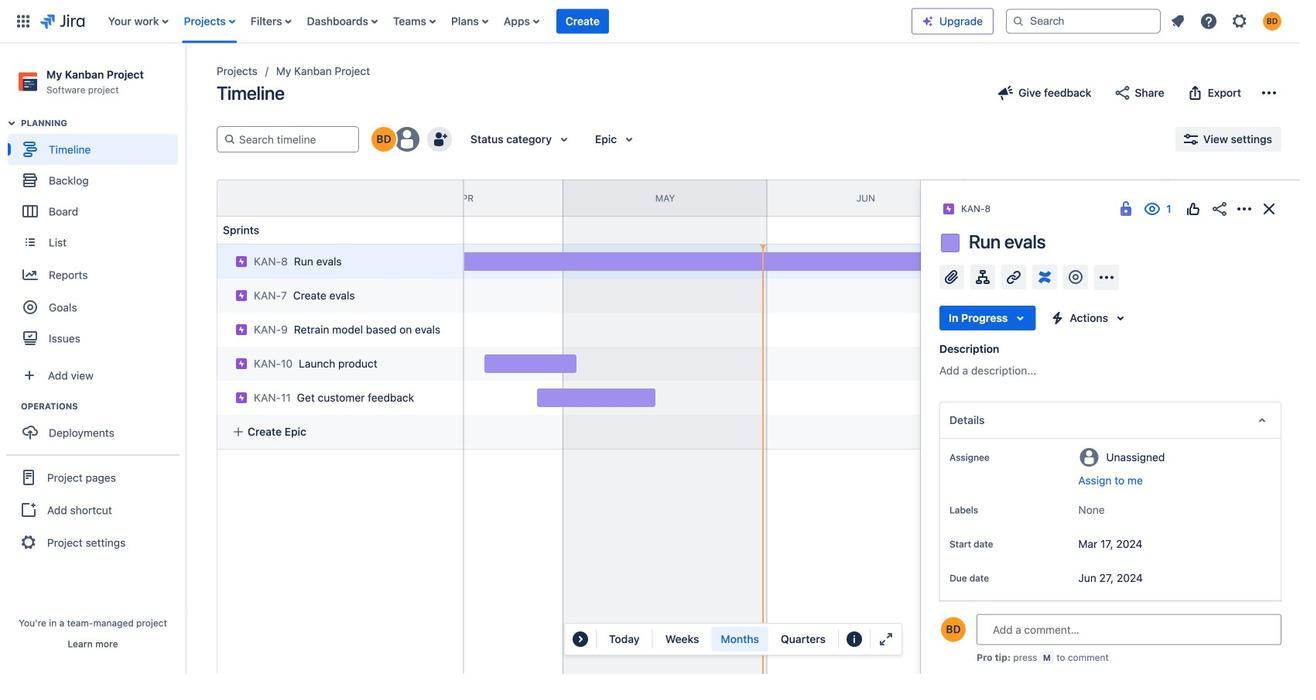 Task type: describe. For each thing, give the bounding box(es) containing it.
2 column header from the left
[[965, 180, 1169, 216]]

close image
[[1260, 200, 1279, 218]]

appswitcher icon image
[[14, 12, 33, 31]]

legend image
[[845, 630, 864, 649]]

export icon image
[[1187, 84, 1205, 102]]

0 horizontal spatial list
[[100, 0, 912, 43]]

details element
[[940, 402, 1282, 439]]

timeline grid
[[162, 180, 1301, 674]]

heading for operations 'icon'
[[21, 400, 185, 413]]

your profile and settings image
[[1263, 12, 1282, 31]]

1 column header from the left
[[162, 180, 366, 216]]

timeline view to show as group
[[656, 627, 835, 652]]

planning image
[[2, 114, 21, 133]]

enter full screen image
[[877, 630, 896, 649]]

add people image
[[430, 130, 449, 149]]



Task type: locate. For each thing, give the bounding box(es) containing it.
list
[[100, 0, 912, 43], [1164, 7, 1291, 35]]

group for planning "icon"
[[8, 117, 185, 359]]

sidebar element
[[0, 43, 186, 674]]

settings image
[[1231, 12, 1249, 31]]

search image
[[1013, 15, 1025, 27]]

group
[[8, 117, 185, 359], [8, 400, 185, 453], [6, 455, 180, 565]]

add a child issue image
[[974, 268, 992, 286]]

Add a comment… field
[[977, 614, 1282, 645]]

row header
[[217, 180, 464, 217]]

heading
[[21, 117, 185, 129], [21, 400, 185, 413]]

notifications image
[[1169, 12, 1188, 31]]

1 horizontal spatial column header
[[965, 180, 1169, 216]]

row header inside timeline grid
[[217, 180, 464, 217]]

heading for planning "icon"
[[21, 117, 185, 129]]

banner
[[0, 0, 1301, 43]]

1 vertical spatial heading
[[21, 400, 185, 413]]

2 epic image from the top
[[235, 290, 248, 302]]

primary element
[[9, 0, 912, 43]]

sidebar navigation image
[[169, 62, 203, 93]]

project overview element
[[940, 647, 1282, 674]]

3 epic image from the top
[[235, 358, 248, 370]]

jira image
[[40, 12, 85, 31], [40, 12, 85, 31]]

0 vertical spatial heading
[[21, 117, 185, 129]]

Search field
[[1006, 9, 1161, 34]]

1 vertical spatial group
[[8, 400, 185, 453]]

0 vertical spatial group
[[8, 117, 185, 359]]

0 horizontal spatial column header
[[162, 180, 366, 216]]

1 heading from the top
[[21, 117, 185, 129]]

1 epic image from the top
[[235, 255, 248, 268]]

epic image
[[235, 324, 248, 336]]

goal image
[[23, 301, 37, 314]]

group for operations 'icon'
[[8, 400, 185, 453]]

link goals image
[[1067, 268, 1085, 286]]

4 epic image from the top
[[235, 392, 248, 404]]

operations image
[[2, 397, 21, 416]]

Search timeline text field
[[236, 127, 352, 152]]

2 heading from the top
[[21, 400, 185, 413]]

help image
[[1200, 12, 1219, 31]]

column header
[[162, 180, 366, 216], [965, 180, 1169, 216]]

list item
[[557, 0, 609, 43]]

attach image
[[943, 268, 961, 286]]

cell
[[217, 245, 464, 279], [211, 274, 466, 313], [211, 308, 466, 347], [211, 342, 466, 381], [211, 376, 466, 415]]

epic image
[[235, 255, 248, 268], [235, 290, 248, 302], [235, 358, 248, 370], [235, 392, 248, 404]]

None search field
[[1006, 9, 1161, 34]]

2 vertical spatial group
[[6, 455, 180, 565]]

1 horizontal spatial list
[[1164, 7, 1291, 35]]



Task type: vqa. For each thing, say whether or not it's contained in the screenshot.
Link goals image
yes



